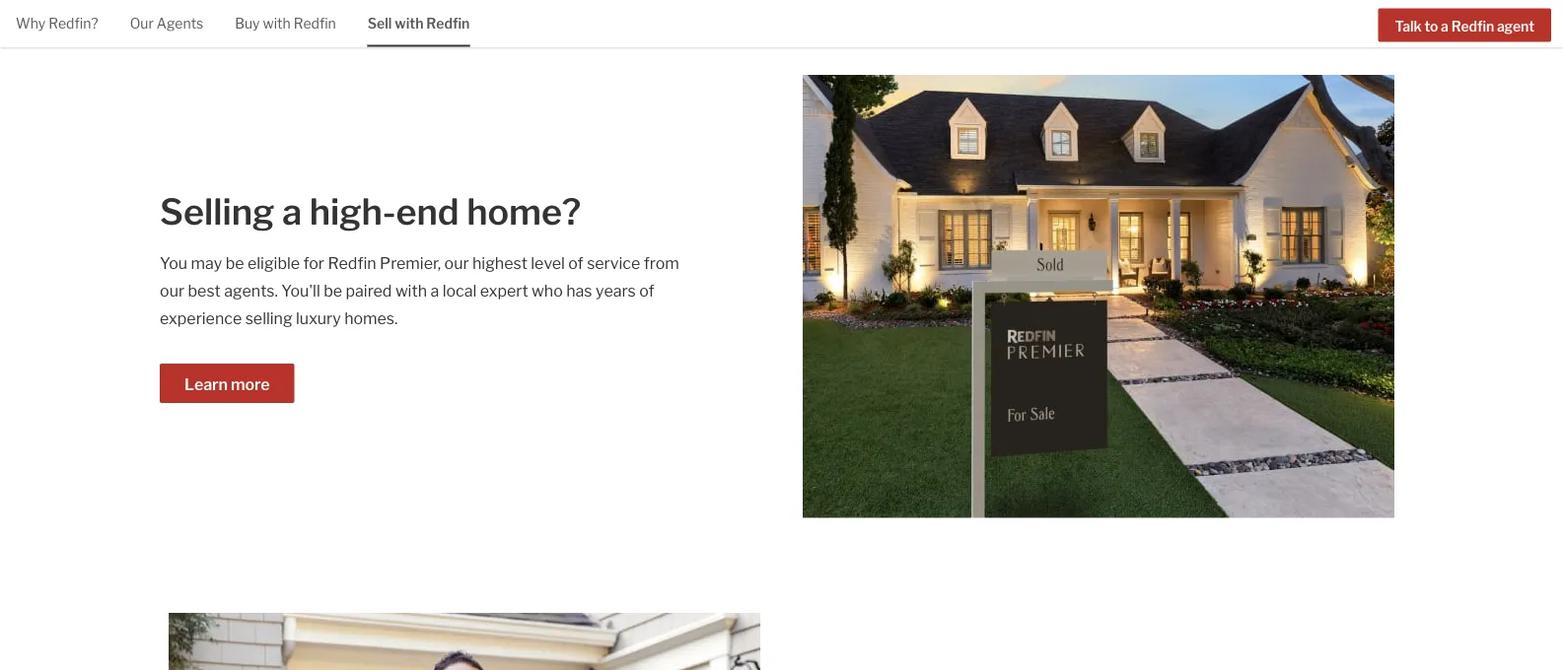 Task type: vqa. For each thing, say whether or not it's contained in the screenshot.
the You'll
yes



Task type: locate. For each thing, give the bounding box(es) containing it.
0 horizontal spatial a
[[282, 190, 302, 234]]

with for sell
[[395, 15, 424, 32]]

1 vertical spatial of
[[640, 281, 655, 300]]

2 vertical spatial a
[[431, 281, 439, 300]]

local
[[443, 281, 477, 300]]

agent
[[1498, 18, 1535, 34]]

talk to a redfin agent button
[[1379, 8, 1552, 42]]

1 horizontal spatial a
[[431, 281, 439, 300]]

highest
[[473, 254, 528, 273]]

you
[[160, 254, 188, 273]]

high-
[[309, 190, 396, 234]]

0 vertical spatial of
[[569, 254, 584, 273]]

you'll
[[282, 281, 320, 300]]

why redfin? link
[[16, 0, 98, 45]]

may
[[191, 254, 222, 273]]

1 horizontal spatial our
[[445, 254, 469, 273]]

redfin inside buy with redfin link
[[294, 15, 336, 32]]

redfin right to
[[1452, 18, 1495, 34]]

0 horizontal spatial our
[[160, 281, 185, 300]]

be up luxury at the top left of page
[[324, 281, 342, 300]]

0 vertical spatial a
[[1442, 18, 1449, 34]]

redfin inside the talk to a redfin agent button
[[1452, 18, 1495, 34]]

selling a high-end home?
[[160, 190, 581, 234]]

with
[[263, 15, 291, 32], [395, 15, 424, 32], [396, 281, 427, 300]]

a right to
[[1442, 18, 1449, 34]]

1 vertical spatial our
[[160, 281, 185, 300]]

redfin up paired
[[328, 254, 377, 273]]

2 horizontal spatial a
[[1442, 18, 1449, 34]]

a inside you may be eligible for redfin premier, our highest level of service from our best agents. you'll be paired with a local expert who has years of experience selling luxury homes.
[[431, 281, 439, 300]]

you may be eligible for redfin premier, our highest level of service from our best agents. you'll be paired with a local expert who has years of experience selling luxury homes.
[[160, 254, 680, 328]]

a left local
[[431, 281, 439, 300]]

our up local
[[445, 254, 469, 273]]

1 vertical spatial be
[[324, 281, 342, 300]]

of
[[569, 254, 584, 273], [640, 281, 655, 300]]

our
[[445, 254, 469, 273], [160, 281, 185, 300]]

talk to a redfin agent
[[1396, 18, 1535, 34]]

1 horizontal spatial be
[[324, 281, 342, 300]]

redfin right sell
[[427, 15, 470, 32]]

home?
[[467, 190, 581, 234]]

a up eligible
[[282, 190, 302, 234]]

more
[[231, 375, 270, 394]]

redfin left sell
[[294, 15, 336, 32]]

0 horizontal spatial be
[[226, 254, 244, 273]]

be right may
[[226, 254, 244, 273]]

agents.
[[224, 281, 278, 300]]

homes.
[[345, 309, 398, 328]]

expert
[[480, 281, 529, 300]]

why
[[16, 15, 46, 32]]

with right buy
[[263, 15, 291, 32]]

for
[[303, 254, 325, 273]]

paired
[[346, 281, 392, 300]]

buy
[[235, 15, 260, 32]]

0 vertical spatial be
[[226, 254, 244, 273]]

buy with redfin
[[235, 15, 336, 32]]

of up has
[[569, 254, 584, 273]]

our down you
[[160, 281, 185, 300]]

experience
[[160, 309, 242, 328]]

be
[[226, 254, 244, 273], [324, 281, 342, 300]]

of right years
[[640, 281, 655, 300]]

with down the premier,
[[396, 281, 427, 300]]

redfin?
[[49, 15, 98, 32]]

who
[[532, 281, 563, 300]]

with right sell
[[395, 15, 424, 32]]

service
[[587, 254, 641, 273]]

sell with redfin link
[[368, 0, 470, 45]]

redfin
[[294, 15, 336, 32], [427, 15, 470, 32], [1452, 18, 1495, 34], [328, 254, 377, 273]]

a
[[1442, 18, 1449, 34], [282, 190, 302, 234], [431, 281, 439, 300]]

redfin agent holding a tablet outside a home image
[[169, 614, 761, 671]]

with for buy
[[263, 15, 291, 32]]

why redfin?
[[16, 15, 98, 32]]



Task type: describe. For each thing, give the bounding box(es) containing it.
redfin inside sell with redfin link
[[427, 15, 470, 32]]

1 vertical spatial a
[[282, 190, 302, 234]]

has
[[567, 281, 593, 300]]

with inside you may be eligible for redfin premier, our highest level of service from our best agents. you'll be paired with a local expert who has years of experience selling luxury homes.
[[396, 281, 427, 300]]

eligible
[[248, 254, 300, 273]]

our
[[130, 15, 154, 32]]

selling
[[245, 309, 293, 328]]

level
[[531, 254, 565, 273]]

to
[[1425, 18, 1439, 34]]

talk
[[1396, 18, 1423, 34]]

luxury
[[296, 309, 341, 328]]

buy with redfin link
[[235, 0, 336, 45]]

years
[[596, 281, 636, 300]]

premier,
[[380, 254, 441, 273]]

0 horizontal spatial of
[[569, 254, 584, 273]]

learn more
[[185, 375, 270, 394]]

learn more button
[[160, 364, 295, 404]]

our agents
[[130, 15, 203, 32]]

sell with redfin
[[368, 15, 470, 32]]

learn
[[185, 375, 228, 394]]

selling
[[160, 190, 275, 234]]

from
[[644, 254, 680, 273]]

a inside the talk to a redfin agent button
[[1442, 18, 1449, 34]]

end
[[396, 190, 460, 234]]

redfin inside you may be eligible for redfin premier, our highest level of service from our best agents. you'll be paired with a local expert who has years of experience selling luxury homes.
[[328, 254, 377, 273]]

agents
[[157, 15, 203, 32]]

our agents link
[[130, 0, 203, 45]]

redfin premier home with yard sign image
[[803, 75, 1395, 519]]

0 vertical spatial our
[[445, 254, 469, 273]]

sell
[[368, 15, 392, 32]]

best
[[188, 281, 221, 300]]

1 horizontal spatial of
[[640, 281, 655, 300]]



